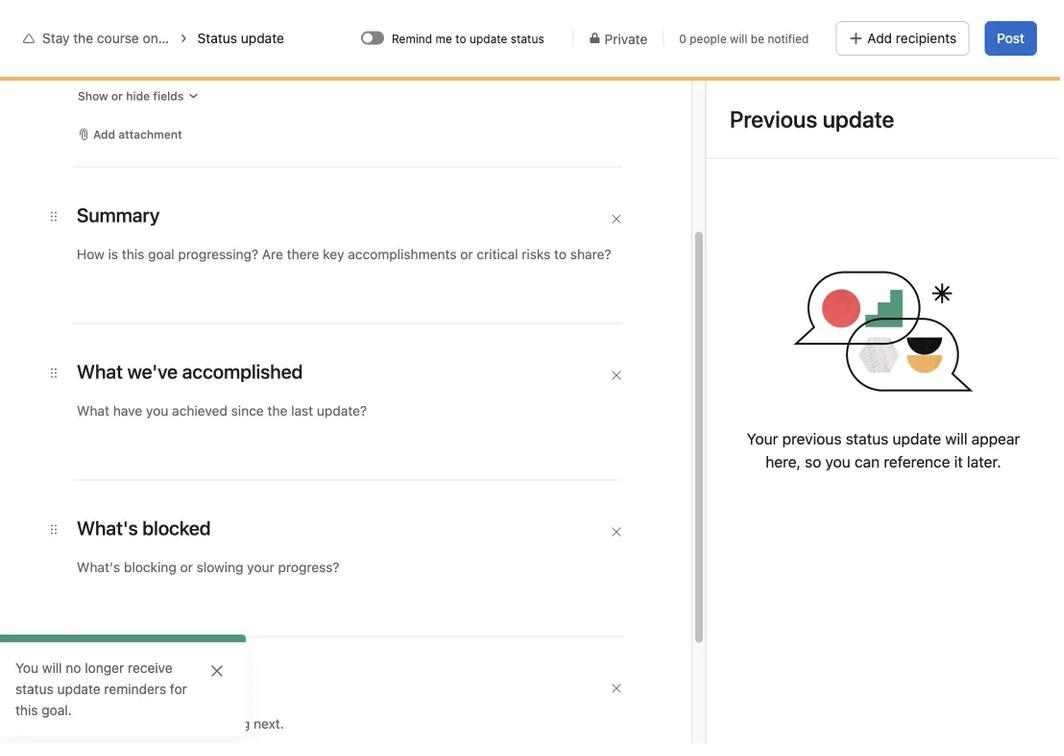 Task type: vqa. For each thing, say whether or not it's contained in the screenshot.
left will
yes



Task type: locate. For each thing, give the bounding box(es) containing it.
29
[[787, 16, 801, 30]]

goals inside my workspace goals link
[[177, 60, 211, 76]]

remove section image
[[611, 213, 623, 225], [611, 527, 623, 538]]

1 remove section image from the top
[[611, 213, 623, 225]]

previous
[[783, 430, 842, 448]]

stay for stay the course on all projects
[[85, 81, 123, 103]]

on left all
[[143, 30, 158, 46]]

2 vertical spatial status
[[15, 682, 54, 698]]

add down show
[[93, 128, 115, 141]]

workspace
[[107, 60, 174, 76]]

1 horizontal spatial add
[[868, 30, 893, 46]]

add billing info
[[908, 16, 989, 30]]

1 horizontal spatial goals
[[238, 379, 267, 393]]

course for all projects
[[160, 81, 219, 103]]

2 vertical spatial will
[[42, 661, 62, 676]]

here,
[[766, 453, 801, 471]]

hide
[[126, 89, 150, 103]]

Section title text field
[[77, 515, 211, 542]]

be
[[751, 32, 765, 45]]

notified
[[768, 32, 809, 45]]

post
[[998, 30, 1025, 46]]

will left no
[[42, 661, 62, 676]]

0 horizontal spatial course
[[97, 30, 139, 46]]

remove section image
[[611, 370, 623, 381], [611, 683, 623, 695]]

0 vertical spatial the
[[73, 30, 93, 46]]

on for all
[[143, 30, 158, 46]]

0 vertical spatial remove section image
[[611, 213, 623, 225]]

1 vertical spatial section title text field
[[77, 358, 303, 385]]

status
[[511, 32, 544, 45], [846, 430, 889, 448], [15, 682, 54, 698]]

add for add attachment
[[93, 128, 115, 141]]

goal.
[[42, 703, 72, 719]]

the up my
[[73, 30, 93, 46]]

status inside you will no longer receive status update reminders for this goal.
[[15, 682, 54, 698]]

status right to
[[511, 32, 544, 45]]

section title text field for 2nd remove section icon from the bottom
[[77, 202, 160, 229]]

update inside your previous status update will appear here, so you can reference it later.
[[893, 430, 942, 448]]

add inside button
[[868, 30, 893, 46]]

1 vertical spatial course
[[160, 81, 219, 103]]

goals left connected at bottom left
[[238, 379, 267, 393]]

stay the course on all projects link
[[42, 30, 230, 46]]

0 horizontal spatial goals
[[177, 60, 211, 76]]

update
[[241, 30, 284, 46], [470, 32, 508, 45], [893, 430, 942, 448], [57, 682, 101, 698]]

stay for stay the course on all projects
[[42, 30, 70, 46]]

this
[[15, 703, 38, 719]]

update inside you will no longer receive status update reminders for this goal.
[[57, 682, 101, 698]]

update up reference
[[893, 430, 942, 448]]

goals up stay the course on all projects
[[177, 60, 211, 76]]

Section title text field
[[77, 672, 169, 699]]

1 vertical spatial goals
[[238, 379, 267, 393]]

2 horizontal spatial status
[[846, 430, 889, 448]]

receive
[[128, 661, 173, 676]]

sub-
[[213, 379, 238, 393]]

days
[[805, 16, 830, 30]]

0 horizontal spatial status
[[15, 682, 54, 698]]

will up the it
[[946, 430, 968, 448]]

0 vertical spatial course
[[97, 30, 139, 46]]

will inside your previous status update will appear here, so you can reference it later.
[[946, 430, 968, 448]]

add inside popup button
[[93, 128, 115, 141]]

stay the course on all projects
[[85, 81, 344, 103]]

0 horizontal spatial the
[[73, 30, 93, 46]]

private
[[605, 31, 648, 46]]

1 horizontal spatial the
[[128, 81, 156, 103]]

your previous status update will appear here, so you can reference it later.
[[747, 430, 1021, 471]]

add
[[908, 16, 930, 30], [868, 30, 893, 46], [93, 128, 115, 141]]

0 horizontal spatial stay
[[42, 30, 70, 46]]

1 vertical spatial on
[[224, 81, 245, 103]]

no sub-goals connected
[[194, 379, 328, 393]]

the
[[73, 30, 93, 46], [128, 81, 156, 103]]

0 horizontal spatial add
[[93, 128, 115, 141]]

0 vertical spatial will
[[730, 32, 748, 45]]

the for stay the course on all projects
[[128, 81, 156, 103]]

search list box
[[380, 8, 688, 38]]

1 horizontal spatial stay
[[85, 81, 123, 103]]

1 vertical spatial status
[[846, 430, 889, 448]]

1 horizontal spatial course
[[160, 81, 219, 103]]

1 horizontal spatial on
[[224, 81, 245, 103]]

1 vertical spatial remove section image
[[611, 527, 623, 538]]

on for all projects
[[224, 81, 245, 103]]

previous update
[[730, 106, 895, 133]]

stay
[[42, 30, 70, 46], [85, 81, 123, 103]]

remind me to update status
[[392, 32, 544, 45]]

add inside button
[[908, 16, 930, 30]]

will
[[730, 32, 748, 45], [946, 430, 968, 448], [42, 661, 62, 676]]

0 vertical spatial status
[[511, 32, 544, 45]]

2 horizontal spatial will
[[946, 430, 968, 448]]

1 section title text field from the top
[[77, 202, 160, 229]]

1 vertical spatial will
[[946, 430, 968, 448]]

or
[[111, 89, 123, 103]]

course up workspace
[[97, 30, 139, 46]]

you
[[15, 661, 38, 676]]

add up add recipients
[[908, 16, 930, 30]]

reminders
[[104, 682, 166, 698]]

0 horizontal spatial will
[[42, 661, 62, 676]]

search button
[[380, 8, 688, 38]]

1 remove section image from the top
[[611, 370, 623, 381]]

2 section title text field from the top
[[77, 358, 303, 385]]

can
[[855, 453, 880, 471]]

what's
[[95, 241, 156, 264]]

1 vertical spatial the
[[128, 81, 156, 103]]

to
[[456, 32, 467, 45]]

1 horizontal spatial will
[[730, 32, 748, 45]]

2 horizontal spatial add
[[908, 16, 930, 30]]

0 vertical spatial section title text field
[[77, 202, 160, 229]]

no
[[66, 661, 81, 676]]

0 vertical spatial goals
[[177, 60, 211, 76]]

on down status update
[[224, 81, 245, 103]]

connected
[[271, 379, 328, 393]]

add for add recipients
[[868, 30, 893, 46]]

add down trial
[[868, 30, 893, 46]]

Section title text field
[[77, 202, 160, 229], [77, 358, 303, 385]]

Goal name text field
[[79, 147, 967, 216]]

no
[[194, 379, 210, 393]]

goals
[[177, 60, 211, 76], [238, 379, 267, 393]]

the down workspace
[[128, 81, 156, 103]]

0 vertical spatial remove section image
[[611, 370, 623, 381]]

status down you
[[15, 682, 54, 698]]

update down no
[[57, 682, 101, 698]]

0 vertical spatial on
[[143, 30, 158, 46]]

course
[[97, 30, 139, 46], [160, 81, 219, 103]]

status up can on the right of page
[[846, 430, 889, 448]]

0 vertical spatial stay
[[42, 30, 70, 46]]

all
[[162, 30, 176, 46]]

on
[[143, 30, 158, 46], [224, 81, 245, 103]]

0 horizontal spatial on
[[143, 30, 158, 46]]

course down my workspace goals link
[[160, 81, 219, 103]]

stay the course on all projects
[[42, 30, 230, 46]]

your
[[747, 430, 779, 448]]

will left the 'be'
[[730, 32, 748, 45]]

my workspace goals
[[85, 60, 211, 76]]

0 people will be notified
[[680, 32, 809, 45]]

1 vertical spatial remove section image
[[611, 683, 623, 695]]

1 vertical spatial stay
[[85, 81, 123, 103]]



Task type: describe. For each thing, give the bounding box(es) containing it.
add recipients
[[868, 30, 957, 46]]

add billing info button
[[899, 10, 997, 37]]

you
[[826, 453, 851, 471]]

status
[[198, 30, 237, 46]]

all projects
[[250, 81, 344, 103]]

longer
[[85, 661, 124, 676]]

show or hide fields button
[[69, 83, 208, 110]]

in
[[854, 16, 864, 30]]

billing
[[933, 16, 965, 30]]

what's the status?
[[95, 241, 256, 264]]

add attachment button
[[69, 121, 191, 148]]

0%
[[119, 373, 148, 395]]

goals for workspace
[[177, 60, 211, 76]]

29 days left in trial
[[787, 16, 888, 30]]

share
[[998, 75, 1029, 88]]

remind me to update status switch
[[361, 31, 384, 45]]

projects
[[179, 30, 230, 46]]

goals for sub-
[[238, 379, 267, 393]]

status inside your previous status update will appear here, so you can reference it later.
[[846, 430, 889, 448]]

2 remove section image from the top
[[611, 527, 623, 538]]

0
[[680, 32, 687, 45]]

2 remove section image from the top
[[611, 683, 623, 695]]

tt button
[[939, 68, 966, 95]]

show or hide fields
[[78, 89, 184, 103]]

you will no longer receive status update reminders for this goal.
[[15, 661, 187, 719]]

update right status
[[241, 30, 284, 46]]

recipients
[[896, 30, 957, 46]]

it
[[955, 453, 964, 471]]

reference
[[884, 453, 951, 471]]

share button
[[974, 68, 1038, 95]]

attachment
[[118, 128, 182, 141]]

for
[[170, 682, 187, 698]]

appear
[[972, 430, 1021, 448]]

trial
[[867, 16, 888, 30]]

info
[[968, 16, 989, 30]]

add recipients button
[[836, 21, 970, 56]]

the status?
[[160, 241, 256, 264]]

status update
[[198, 30, 284, 46]]

search
[[413, 15, 456, 31]]

people
[[690, 32, 727, 45]]

so
[[805, 453, 822, 471]]

left
[[833, 16, 851, 30]]

update right to
[[470, 32, 508, 45]]

post button
[[985, 21, 1038, 56]]

close image
[[209, 664, 225, 679]]

my
[[85, 60, 103, 76]]

fields
[[153, 89, 184, 103]]

1 horizontal spatial status
[[511, 32, 544, 45]]

add attachment
[[93, 128, 182, 141]]

add for add billing info
[[908, 16, 930, 30]]

course for all
[[97, 30, 139, 46]]

my workspace goals link
[[85, 58, 211, 79]]

remind
[[392, 32, 433, 45]]

will inside you will no longer receive status update reminders for this goal.
[[42, 661, 62, 676]]

me
[[436, 32, 452, 45]]

show
[[78, 89, 108, 103]]

later.
[[968, 453, 1002, 471]]

the for stay the course on all projects
[[73, 30, 93, 46]]

section title text field for first remove section image from the top
[[77, 358, 303, 385]]

tt
[[945, 75, 960, 88]]



